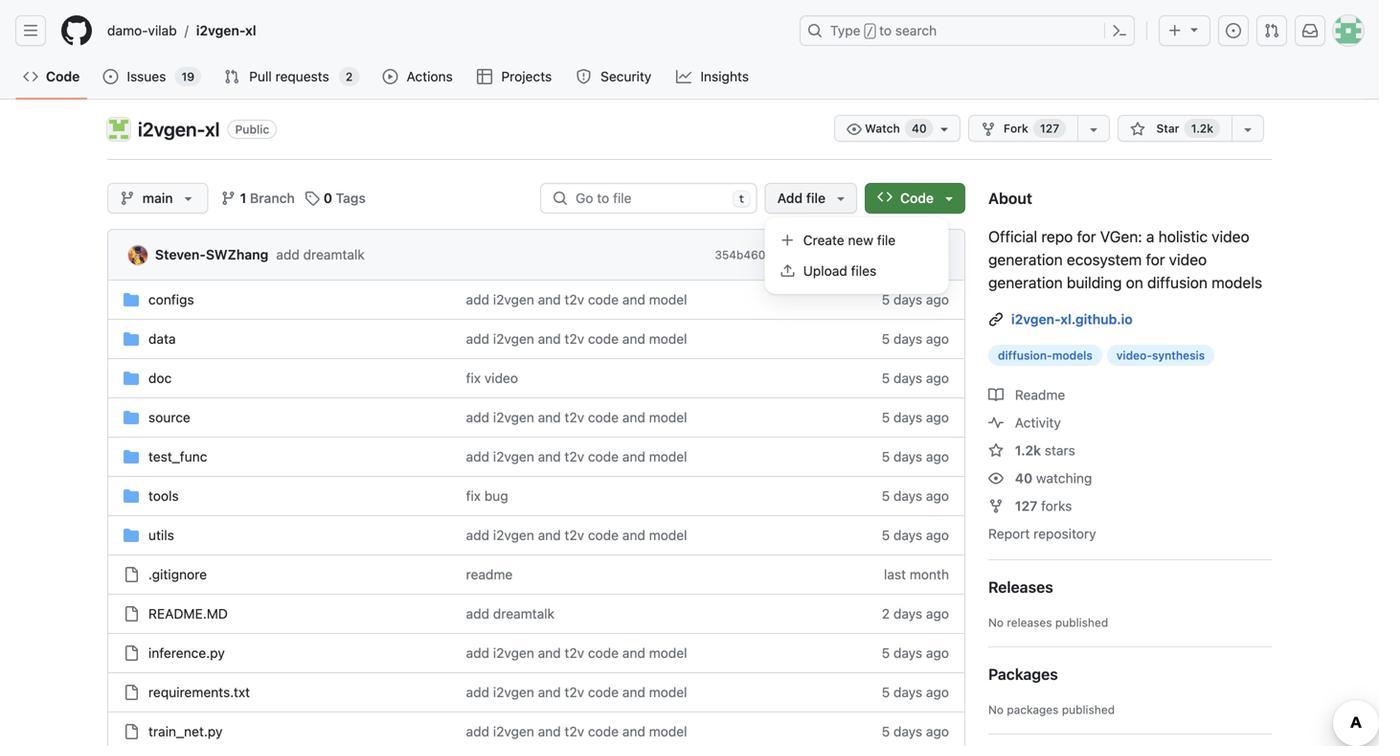 Task type: vqa. For each thing, say whether or not it's contained in the screenshot.
pulse icon
yes



Task type: locate. For each thing, give the bounding box(es) containing it.
1 no from the top
[[989, 616, 1004, 630]]

1 vertical spatial code
[[901, 190, 934, 206]]

1 vertical spatial 127
[[1016, 498, 1038, 514]]

triangle down image right add file
[[834, 191, 849, 206]]

star image down pulse image
[[989, 443, 1004, 458]]

eye image up add file popup button
[[847, 122, 862, 137]]

plus image right "command palette" image
[[1168, 23, 1183, 38]]

0 vertical spatial file
[[807, 190, 826, 206]]

1 vertical spatial video
[[1170, 251, 1208, 269]]

0 horizontal spatial 1.2k
[[1016, 443, 1042, 458]]

2 add i2vgen and t2v code and model from the top
[[466, 331, 688, 347]]

10 5 from the top
[[882, 724, 890, 740]]

type / to search
[[831, 23, 937, 38]]

0 vertical spatial video
[[1212, 228, 1250, 246]]

7 5 from the top
[[882, 527, 890, 543]]

3 add i2vgen and t2v code and model from the top
[[466, 410, 688, 425]]

directory image for test_func
[[124, 449, 139, 465]]

upload image
[[781, 264, 796, 279]]

2 t2v from the top
[[565, 331, 585, 347]]

1 horizontal spatial add dreamtalk
[[466, 606, 555, 622]]

add i2vgen and t2v code and model for configs
[[466, 292, 688, 308]]

i2vgen- up git pull request icon
[[196, 23, 245, 38]]

published down packages 'link' at the bottom of the page
[[1062, 703, 1115, 717]]

git pull request image
[[1265, 23, 1280, 38]]

3 add i2vgen and t2v code and model link from the top
[[466, 410, 688, 425]]

triangle down image
[[1187, 22, 1203, 37], [181, 191, 196, 206], [834, 191, 849, 206], [942, 191, 957, 206]]

xl left public
[[205, 118, 220, 140]]

i2vgen for requirements.txt
[[493, 685, 535, 700]]

6 t2v from the top
[[565, 645, 585, 661]]

6 i2vgen from the top
[[493, 645, 535, 661]]

0 horizontal spatial xl
[[205, 118, 220, 140]]

add for train_net.py
[[466, 724, 490, 740]]

list
[[100, 15, 789, 46]]

search
[[896, 23, 937, 38]]

source link
[[149, 410, 191, 425]]

40 right watch
[[912, 122, 927, 135]]

2 model from the top
[[649, 331, 688, 347]]

5 days ago for test_func
[[882, 449, 950, 465]]

swzhang
[[206, 247, 269, 263]]

configs link
[[149, 292, 194, 308]]

fix for fix bug
[[466, 488, 481, 504]]

1 horizontal spatial 2
[[776, 248, 783, 262]]

days for test_func
[[894, 449, 923, 465]]

no left releases
[[989, 616, 1004, 630]]

model for data
[[649, 331, 688, 347]]

add i2vgen and t2v code and model link for utils
[[466, 527, 688, 543]]

5 for source
[[882, 410, 890, 425]]

git branch image
[[221, 191, 236, 206]]

i2vgen for data
[[493, 331, 535, 347]]

3 i2vgen from the top
[[493, 410, 535, 425]]

report repository
[[989, 526, 1097, 542]]

on
[[1127, 274, 1144, 292]]

code for train_net.py
[[588, 724, 619, 740]]

inference.py
[[149, 645, 225, 661]]

5 days ago for tools
[[882, 488, 950, 504]]

4 i2vgen from the top
[[493, 449, 535, 465]]

month
[[910, 567, 950, 583]]

1 model from the top
[[649, 292, 688, 308]]

code
[[588, 292, 619, 308], [588, 331, 619, 347], [588, 410, 619, 425], [588, 449, 619, 465], [588, 527, 619, 543], [588, 645, 619, 661], [588, 685, 619, 700], [588, 724, 619, 740]]

40 for 40
[[912, 122, 927, 135]]

doc link
[[149, 370, 172, 386]]

i2vgen-xl link up git pull request icon
[[189, 15, 264, 46]]

directory image
[[124, 332, 139, 347], [124, 371, 139, 386], [124, 410, 139, 425], [124, 449, 139, 465], [124, 489, 139, 504], [124, 528, 139, 543]]

for
[[1078, 228, 1097, 246], [1146, 251, 1166, 269]]

2 vertical spatial video
[[485, 370, 518, 386]]

days for data
[[894, 331, 923, 347]]

directory image for source
[[124, 410, 139, 425]]

19
[[182, 70, 195, 83]]

0 horizontal spatial star image
[[989, 443, 1004, 458]]

directory image left utils link
[[124, 528, 139, 543]]

days for configs
[[894, 292, 923, 308]]

no left packages
[[989, 703, 1004, 717]]

code up commits
[[901, 190, 934, 206]]

1 horizontal spatial eye image
[[989, 471, 1004, 486]]

1 i2vgen from the top
[[493, 292, 535, 308]]

2 5 from the top
[[882, 331, 890, 347]]

model for inference.py
[[649, 645, 688, 661]]

code image
[[23, 69, 38, 84], [878, 189, 893, 205]]

t2v for requirements.txt
[[565, 685, 585, 700]]

i2vgen
[[493, 292, 535, 308], [493, 331, 535, 347], [493, 410, 535, 425], [493, 449, 535, 465], [493, 527, 535, 543], [493, 645, 535, 661], [493, 685, 535, 700], [493, 724, 535, 740]]

2 no from the top
[[989, 703, 1004, 717]]

6 5 days ago from the top
[[882, 488, 950, 504]]

1 generation from the top
[[989, 251, 1063, 269]]

add i2vgen and t2v code and model for train_net.py
[[466, 724, 688, 740]]

1 5 from the top
[[882, 292, 890, 308]]

add i2vgen and t2v code and model link for source
[[466, 410, 688, 425]]

code image left issue opened image
[[23, 69, 38, 84]]

0 vertical spatial published
[[1056, 616, 1109, 630]]

repo forked image up report
[[989, 499, 1004, 514]]

5 t2v from the top
[[565, 527, 585, 543]]

4 add i2vgen and t2v code and model link from the top
[[466, 449, 688, 465]]

8 add i2vgen and t2v code and model link from the top
[[466, 724, 688, 740]]

5 model from the top
[[649, 527, 688, 543]]

add dreamtalk down the tag "icon"
[[276, 247, 365, 263]]

search image
[[553, 191, 568, 206]]

plus image
[[1168, 23, 1183, 38], [781, 233, 796, 248]]

xl up pull
[[245, 23, 256, 38]]

8 model from the top
[[649, 724, 688, 740]]

/ right vilab
[[185, 23, 189, 38]]

releases link
[[989, 578, 1054, 596]]

0 horizontal spatial add dreamtalk link
[[276, 247, 365, 263]]

5 add i2vgen and t2v code and model link from the top
[[466, 527, 688, 543]]

fix for fix video
[[466, 370, 481, 386]]

add i2vgen and t2v code and model for source
[[466, 410, 688, 425]]

inference.py link
[[149, 645, 225, 661]]

repo
[[1042, 228, 1074, 246]]

7 code from the top
[[588, 685, 619, 700]]

add dreamtalk down readme link
[[466, 606, 555, 622]]

for down a
[[1146, 251, 1166, 269]]

report repository link
[[989, 526, 1097, 542]]

list containing damo-vilab / i2vgen-xl
[[100, 15, 789, 46]]

1 vertical spatial no
[[989, 703, 1004, 717]]

eye image down pulse image
[[989, 471, 1004, 486]]

dreamtalk for readme.md
[[493, 606, 555, 622]]

0 horizontal spatial dreamtalk
[[303, 247, 365, 263]]

tags
[[336, 190, 366, 206]]

0 vertical spatial repo forked image
[[981, 122, 997, 137]]

6 directory image from the top
[[124, 528, 139, 543]]

add for requirements.txt
[[466, 685, 490, 700]]

8 i2vgen from the top
[[493, 724, 535, 740]]

actions
[[407, 69, 453, 84]]

ecosystem
[[1067, 251, 1142, 269]]

1 vertical spatial add dreamtalk
[[466, 606, 555, 622]]

7 model from the top
[[649, 685, 688, 700]]

5 days ago for requirements.txt
[[882, 685, 950, 700]]

report
[[989, 526, 1030, 542]]

add for configs
[[466, 292, 490, 308]]

2 down last
[[882, 606, 890, 622]]

1 horizontal spatial file
[[878, 232, 896, 248]]

add i2vgen and t2v code and model for requirements.txt
[[466, 685, 688, 700]]

127 left forks
[[1016, 498, 1038, 514]]

4 code from the top
[[588, 449, 619, 465]]

and
[[538, 292, 561, 308], [623, 292, 646, 308], [538, 331, 561, 347], [623, 331, 646, 347], [538, 410, 561, 425], [623, 410, 646, 425], [538, 449, 561, 465], [623, 449, 646, 465], [538, 527, 561, 543], [623, 527, 646, 543], [538, 645, 561, 661], [623, 645, 646, 661], [538, 685, 561, 700], [623, 685, 646, 700], [538, 724, 561, 740], [623, 724, 646, 740]]

code inside 'popup button'
[[901, 190, 934, 206]]

dreamtalk down readme link
[[493, 606, 555, 622]]

0 vertical spatial 2
[[346, 70, 353, 83]]

1 vertical spatial models
[[1053, 349, 1093, 362]]

i2vgen-xl link down 19 at the left of page
[[138, 118, 220, 140]]

7 add i2vgen and t2v code and model from the top
[[466, 685, 688, 700]]

doc
[[149, 370, 172, 386]]

notifications image
[[1303, 23, 1319, 38]]

1.2k down activity link
[[1016, 443, 1042, 458]]

0 horizontal spatial eye image
[[847, 122, 862, 137]]

5 add i2vgen and t2v code and model from the top
[[466, 527, 688, 543]]

add dreamtalk link down the tag "icon"
[[276, 247, 365, 263]]

repository
[[1034, 526, 1097, 542]]

0 horizontal spatial plus image
[[781, 233, 796, 248]]

repo forked image for 127
[[989, 499, 1004, 514]]

1 vertical spatial i2vgen-xl link
[[138, 118, 220, 140]]

repo forked image left "fork"
[[981, 122, 997, 137]]

0 vertical spatial xl
[[245, 23, 256, 38]]

4 t2v from the top
[[565, 449, 585, 465]]

diffusion
[[1148, 274, 1208, 292]]

1 add i2vgen and t2v code and model link from the top
[[466, 292, 688, 308]]

steven-swzhang link
[[155, 247, 269, 263]]

file right the add
[[807, 190, 826, 206]]

1 horizontal spatial add dreamtalk link
[[466, 606, 555, 622]]

0 vertical spatial fix
[[466, 370, 481, 386]]

0 horizontal spatial 127
[[1016, 498, 1038, 514]]

upload
[[804, 263, 848, 279]]

add i2vgen and t2v code and model link for data
[[466, 331, 688, 347]]

3 directory image from the top
[[124, 410, 139, 425]]

1 vertical spatial plus image
[[781, 233, 796, 248]]

354b460
[[715, 248, 766, 262]]

shield image
[[577, 69, 592, 84]]

/ inside type / to search
[[867, 25, 874, 38]]

5 i2vgen from the top
[[493, 527, 535, 543]]

3 model from the top
[[649, 410, 688, 425]]

add dreamtalk link for readme.md
[[466, 606, 555, 622]]

code left issue opened image
[[46, 69, 80, 84]]

utils link
[[149, 527, 174, 543]]

file inside menu
[[878, 232, 896, 248]]

Go to file text field
[[576, 184, 725, 213]]

10 5 days ago from the top
[[882, 724, 950, 740]]

0 horizontal spatial models
[[1053, 349, 1093, 362]]

5 for tools
[[882, 488, 890, 504]]

0 vertical spatial 40
[[912, 122, 927, 135]]

3 code from the top
[[588, 410, 619, 425]]

days for train_net.py
[[894, 724, 923, 740]]

published right releases
[[1056, 616, 1109, 630]]

0 horizontal spatial file
[[807, 190, 826, 206]]

code for requirements.txt
[[588, 685, 619, 700]]

published for packages
[[1062, 703, 1115, 717]]

synthesis
[[1153, 349, 1206, 362]]

commits
[[888, 248, 937, 262]]

5 for test_func
[[882, 449, 890, 465]]

star image left star
[[1131, 122, 1146, 137]]

0 horizontal spatial 2
[[346, 70, 353, 83]]

official repo for vgen: a holistic video generation ecosystem for video generation building on diffusion models
[[989, 228, 1263, 292]]

3 5 from the top
[[882, 370, 890, 386]]

2 code from the top
[[588, 331, 619, 347]]

1 horizontal spatial xl
[[245, 23, 256, 38]]

xl.github.io
[[1061, 311, 1133, 327]]

0 vertical spatial i2vgen-
[[196, 23, 245, 38]]

0 horizontal spatial video
[[485, 370, 518, 386]]

i2vgen- for i2vgen-xl
[[138, 118, 205, 140]]

issue opened image
[[103, 69, 118, 84]]

add for test_func
[[466, 449, 490, 465]]

add dreamtalk link down readme link
[[466, 606, 555, 622]]

i2vgen- right owner avatar
[[138, 118, 205, 140]]

2 horizontal spatial 2
[[882, 606, 890, 622]]

9 5 days ago from the top
[[882, 685, 950, 700]]

add i2vgen and t2v code and model link for requirements.txt
[[466, 685, 688, 700]]

1 horizontal spatial code image
[[878, 189, 893, 205]]

add for steven-swzhang
[[276, 247, 300, 263]]

0 vertical spatial dreamtalk
[[303, 247, 365, 263]]

add i2vgen and t2v code and model link for configs
[[466, 292, 688, 308]]

2 fix from the top
[[466, 488, 481, 504]]

add i2vgen and t2v code and model for data
[[466, 331, 688, 347]]

create new file link
[[773, 225, 942, 256]]

models down i2vgen-xl.github.io link at the right
[[1053, 349, 1093, 362]]

0 vertical spatial star image
[[1131, 122, 1146, 137]]

video-
[[1117, 349, 1153, 362]]

1 directory image from the top
[[124, 332, 139, 347]]

29 commits
[[870, 248, 937, 262]]

40 watching
[[1016, 470, 1093, 486]]

8 t2v from the top
[[565, 724, 585, 740]]

triangle down image right main
[[181, 191, 196, 206]]

7 i2vgen from the top
[[493, 685, 535, 700]]

4 model from the top
[[649, 449, 688, 465]]

40 up 127 forks
[[1016, 470, 1033, 486]]

2 up upload icon
[[776, 248, 783, 262]]

1 vertical spatial dreamtalk
[[493, 606, 555, 622]]

plus image inside create new file link
[[781, 233, 796, 248]]

i2vgen- up diffusion-models "link"
[[1012, 311, 1061, 327]]

triangle down image left about on the right top of the page
[[942, 191, 957, 206]]

7 add i2vgen and t2v code and model link from the top
[[466, 685, 688, 700]]

t2v for utils
[[565, 527, 585, 543]]

0 vertical spatial code
[[46, 69, 80, 84]]

generation up link icon
[[989, 274, 1063, 292]]

6 add i2vgen and t2v code and model from the top
[[466, 645, 688, 661]]

fix bug
[[466, 488, 508, 504]]

6 model from the top
[[649, 645, 688, 661]]

5 code from the top
[[588, 527, 619, 543]]

model for configs
[[649, 292, 688, 308]]

5 5 days ago from the top
[[882, 449, 950, 465]]

code
[[46, 69, 80, 84], [901, 190, 934, 206]]

star image for 1.2k
[[989, 443, 1004, 458]]

29
[[870, 248, 885, 262]]

add
[[276, 247, 300, 263], [466, 292, 490, 308], [466, 331, 490, 347], [466, 410, 490, 425], [466, 449, 490, 465], [466, 527, 490, 543], [466, 606, 490, 622], [466, 645, 490, 661], [466, 685, 490, 700], [466, 724, 490, 740]]

code image up create new file link
[[878, 189, 893, 205]]

dreamtalk down 0
[[303, 247, 365, 263]]

1 vertical spatial for
[[1146, 251, 1166, 269]]

t2v for data
[[565, 331, 585, 347]]

generation down official
[[989, 251, 1063, 269]]

triangle down image inside add file popup button
[[834, 191, 849, 206]]

6 add i2vgen and t2v code and model link from the top
[[466, 645, 688, 661]]

directory image for tools
[[124, 489, 139, 504]]

2 days ago up upload icon
[[776, 248, 835, 262]]

3 t2v from the top
[[565, 410, 585, 425]]

2 left play image
[[346, 70, 353, 83]]

eye image
[[847, 122, 862, 137], [989, 471, 1004, 486]]

1 horizontal spatial 127
[[1041, 122, 1060, 135]]

1 horizontal spatial models
[[1212, 274, 1263, 292]]

1 vertical spatial xl
[[205, 118, 220, 140]]

1 vertical spatial 2 days ago
[[882, 606, 950, 622]]

1 vertical spatial file
[[878, 232, 896, 248]]

ago for requirements.txt
[[927, 685, 950, 700]]

2 days ago
[[776, 248, 835, 262], [882, 606, 950, 622]]

0 vertical spatial add dreamtalk link
[[276, 247, 365, 263]]

1.2k right star
[[1192, 122, 1214, 135]]

file inside popup button
[[807, 190, 826, 206]]

add i2vgen and t2v code and model for inference.py
[[466, 645, 688, 661]]

1 vertical spatial star image
[[989, 443, 1004, 458]]

models
[[1212, 274, 1263, 292], [1053, 349, 1093, 362]]

1 vertical spatial repo forked image
[[989, 499, 1004, 514]]

1 horizontal spatial star image
[[1131, 122, 1146, 137]]

add for source
[[466, 410, 490, 425]]

directory image left tools link
[[124, 489, 139, 504]]

8 add i2vgen and t2v code and model from the top
[[466, 724, 688, 740]]

0 horizontal spatial for
[[1078, 228, 1097, 246]]

main button
[[107, 183, 208, 214]]

1 vertical spatial fix
[[466, 488, 481, 504]]

add i2vgen and t2v code and model link
[[466, 292, 688, 308], [466, 331, 688, 347], [466, 410, 688, 425], [466, 449, 688, 465], [466, 527, 688, 543], [466, 645, 688, 661], [466, 685, 688, 700], [466, 724, 688, 740]]

ago for utils
[[927, 527, 950, 543]]

2 directory image from the top
[[124, 371, 139, 386]]

add file menu
[[765, 218, 949, 294]]

1 vertical spatial i2vgen-
[[138, 118, 205, 140]]

0 horizontal spatial 40
[[912, 122, 927, 135]]

5 directory image from the top
[[124, 489, 139, 504]]

add for utils
[[466, 527, 490, 543]]

8 code from the top
[[588, 724, 619, 740]]

0 horizontal spatial add dreamtalk
[[276, 247, 365, 263]]

1 horizontal spatial dreamtalk
[[493, 606, 555, 622]]

releases
[[1007, 616, 1053, 630]]

train_net.py link
[[149, 724, 223, 740]]

2 horizontal spatial video
[[1212, 228, 1250, 246]]

file right new
[[878, 232, 896, 248]]

add i2vgen and t2v code and model link for train_net.py
[[466, 724, 688, 740]]

packages
[[1007, 703, 1059, 717]]

days for tools
[[894, 488, 923, 504]]

history image
[[851, 247, 866, 263]]

projects
[[502, 69, 552, 84]]

5 5 from the top
[[882, 449, 890, 465]]

5
[[882, 292, 890, 308], [882, 331, 890, 347], [882, 370, 890, 386], [882, 410, 890, 425], [882, 449, 890, 465], [882, 488, 890, 504], [882, 527, 890, 543], [882, 645, 890, 661], [882, 685, 890, 700], [882, 724, 890, 740]]

steven-
[[155, 247, 206, 263]]

code for source
[[588, 410, 619, 425]]

2 days ago down last month
[[882, 606, 950, 622]]

i2vgen-xl link
[[189, 15, 264, 46], [138, 118, 220, 140]]

6 code from the top
[[588, 645, 619, 661]]

vilab
[[148, 23, 177, 38]]

4 5 from the top
[[882, 410, 890, 425]]

2 vertical spatial i2vgen-
[[1012, 311, 1061, 327]]

repo forked image
[[981, 122, 997, 137], [989, 499, 1004, 514]]

1 vertical spatial add dreamtalk link
[[466, 606, 555, 622]]

3 5 days ago from the top
[[882, 370, 950, 386]]

issue opened image
[[1227, 23, 1242, 38]]

activity link
[[989, 415, 1062, 431]]

0 vertical spatial generation
[[989, 251, 1063, 269]]

1 horizontal spatial 40
[[1016, 470, 1033, 486]]

triangle down image left issue opened icon
[[1187, 22, 1203, 37]]

1 vertical spatial eye image
[[989, 471, 1004, 486]]

2 5 days ago from the top
[[882, 331, 950, 347]]

directory image left doc
[[124, 371, 139, 386]]

public
[[235, 123, 269, 136]]

i2vgen for configs
[[493, 292, 535, 308]]

/
[[185, 23, 189, 38], [867, 25, 874, 38]]

1 add i2vgen and t2v code and model from the top
[[466, 292, 688, 308]]

1 5 days ago from the top
[[882, 292, 950, 308]]

7 t2v from the top
[[565, 685, 585, 700]]

owner avatar image
[[107, 118, 130, 141]]

0 vertical spatial add dreamtalk
[[276, 247, 365, 263]]

1 horizontal spatial for
[[1146, 251, 1166, 269]]

plus image up upload icon
[[781, 233, 796, 248]]

5 for inference.py
[[882, 645, 890, 661]]

directory image
[[124, 292, 139, 308]]

1 t2v from the top
[[565, 292, 585, 308]]

0 vertical spatial no
[[989, 616, 1004, 630]]

1 horizontal spatial plus image
[[1168, 23, 1183, 38]]

packages link
[[989, 663, 1273, 686]]

0 vertical spatial plus image
[[1168, 23, 1183, 38]]

1 vertical spatial 40
[[1016, 470, 1033, 486]]

0 vertical spatial models
[[1212, 274, 1263, 292]]

for up ecosystem
[[1078, 228, 1097, 246]]

code for configs
[[588, 292, 619, 308]]

directory image left test_func
[[124, 449, 139, 465]]

t2v for test_func
[[565, 449, 585, 465]]

star image
[[1131, 122, 1146, 137], [989, 443, 1004, 458]]

1 vertical spatial generation
[[989, 274, 1063, 292]]

insights
[[701, 69, 749, 84]]

5 for train_net.py
[[882, 724, 890, 740]]

6 5 from the top
[[882, 488, 890, 504]]

directory image left data
[[124, 332, 139, 347]]

dreamtalk
[[303, 247, 365, 263], [493, 606, 555, 622]]

1 fix from the top
[[466, 370, 481, 386]]

models right the diffusion
[[1212, 274, 1263, 292]]

5 days ago for source
[[882, 410, 950, 425]]

1 vertical spatial 1.2k
[[1016, 443, 1042, 458]]

2 i2vgen from the top
[[493, 331, 535, 347]]

9 5 from the top
[[882, 685, 890, 700]]

4 add i2vgen and t2v code and model from the top
[[466, 449, 688, 465]]

0 horizontal spatial /
[[185, 23, 189, 38]]

directory image left source link
[[124, 410, 139, 425]]

1 vertical spatial published
[[1062, 703, 1115, 717]]

4 5 days ago from the top
[[882, 410, 950, 425]]

graph image
[[676, 69, 692, 84]]

0 horizontal spatial code image
[[23, 69, 38, 84]]

ago for readme.md
[[927, 606, 950, 622]]

8 5 from the top
[[882, 645, 890, 661]]

dreamtalk for steven-swzhang
[[303, 247, 365, 263]]

file
[[807, 190, 826, 206], [878, 232, 896, 248]]

1 horizontal spatial 1.2k
[[1192, 122, 1214, 135]]

5 days ago for data
[[882, 331, 950, 347]]

1 horizontal spatial code
[[901, 190, 934, 206]]

2 add i2vgen and t2v code and model link from the top
[[466, 331, 688, 347]]

published for releases
[[1056, 616, 1109, 630]]

5 days ago for inference.py
[[882, 645, 950, 661]]

1 vertical spatial 2
[[776, 248, 783, 262]]

ago for test_func
[[927, 449, 950, 465]]

0 vertical spatial code image
[[23, 69, 38, 84]]

127 forks
[[1016, 498, 1073, 514]]

4 directory image from the top
[[124, 449, 139, 465]]

requirements.txt link
[[149, 685, 250, 700]]

1 code from the top
[[588, 292, 619, 308]]

/ left to
[[867, 25, 874, 38]]

8 5 days ago from the top
[[882, 645, 950, 661]]

link image
[[989, 312, 1004, 327]]

127 right "fork"
[[1041, 122, 1060, 135]]

bug
[[485, 488, 508, 504]]

1 horizontal spatial /
[[867, 25, 874, 38]]

7 5 days ago from the top
[[882, 527, 950, 543]]

0 vertical spatial 2 days ago
[[776, 248, 835, 262]]



Task type: describe. For each thing, give the bounding box(es) containing it.
code button
[[865, 183, 966, 214]]

fix video
[[466, 370, 518, 386]]

watching
[[1037, 470, 1093, 486]]

no packages published
[[989, 703, 1115, 717]]

source
[[149, 410, 191, 425]]

i2vgen- inside 'damo-vilab / i2vgen-xl'
[[196, 23, 245, 38]]

add dreamtalk for steven-swzhang
[[276, 247, 365, 263]]

about
[[989, 189, 1033, 207]]

a
[[1147, 228, 1155, 246]]

/ inside 'damo-vilab / i2vgen-xl'
[[185, 23, 189, 38]]

no for packages
[[989, 703, 1004, 717]]

forks
[[1042, 498, 1073, 514]]

1 horizontal spatial 2 days ago
[[882, 606, 950, 622]]

2 vertical spatial 2
[[882, 606, 890, 622]]

requests
[[276, 69, 329, 84]]

building
[[1067, 274, 1122, 292]]

readme
[[466, 567, 513, 583]]

pull requests
[[249, 69, 329, 84]]

0 vertical spatial 1.2k
[[1192, 122, 1214, 135]]

1 branch
[[240, 190, 295, 206]]

models inside "link"
[[1053, 349, 1093, 362]]

5 for configs
[[882, 292, 890, 308]]

5 days ago for utils
[[882, 527, 950, 543]]

add
[[778, 190, 803, 206]]

diffusion-models link
[[989, 345, 1103, 366]]

upload files
[[804, 263, 877, 279]]

model for test_func
[[649, 449, 688, 465]]

ago for source
[[927, 410, 950, 425]]

activity
[[1016, 415, 1062, 431]]

vgen:
[[1101, 228, 1143, 246]]

damo-
[[107, 23, 148, 38]]

40 for 40 watching
[[1016, 470, 1033, 486]]

0 tags
[[324, 190, 366, 206]]

0 vertical spatial i2vgen-xl link
[[189, 15, 264, 46]]

days for doc
[[894, 370, 923, 386]]

damo-vilab / i2vgen-xl
[[107, 23, 256, 38]]

days for readme.md
[[894, 606, 923, 622]]

configs
[[149, 292, 194, 308]]

see your forks of this repository image
[[1087, 122, 1102, 137]]

data link
[[149, 331, 176, 347]]

play image
[[383, 69, 398, 84]]

add for data
[[466, 331, 490, 347]]

add for readme.md
[[466, 606, 490, 622]]

git branch image
[[120, 191, 135, 206]]

fix video link
[[466, 370, 518, 386]]

test_func
[[149, 449, 207, 465]]

fix bug link
[[466, 488, 508, 504]]

add file button
[[765, 183, 858, 214]]

days for utils
[[894, 527, 923, 543]]

1.2k stars
[[1016, 443, 1076, 458]]

add dreamtalk for readme.md
[[466, 606, 555, 622]]

days for requirements.txt
[[894, 685, 923, 700]]

fork
[[1004, 122, 1029, 135]]

requirements.txt
[[149, 685, 250, 700]]

t2v for configs
[[565, 292, 585, 308]]

add this repository to a list image
[[1241, 122, 1256, 137]]

utils
[[149, 527, 174, 543]]

train_net.py
[[149, 724, 223, 740]]

packages
[[989, 665, 1059, 684]]

branch
[[250, 190, 295, 206]]

add i2vgen and t2v code and model for test_func
[[466, 449, 688, 465]]

5 days ago for train_net.py
[[882, 724, 950, 740]]

holistic
[[1159, 228, 1208, 246]]

add i2vgen and t2v code and model link for test_func
[[466, 449, 688, 465]]

git pull request image
[[224, 69, 240, 84]]

directory image for data
[[124, 332, 139, 347]]

0 horizontal spatial 2 days ago
[[776, 248, 835, 262]]

pulse image
[[989, 415, 1004, 431]]

type
[[831, 23, 861, 38]]

5 days ago for doc
[[882, 370, 950, 386]]

no for releases
[[989, 616, 1004, 630]]

readme link
[[989, 387, 1066, 403]]

0 vertical spatial for
[[1078, 228, 1097, 246]]

to
[[880, 23, 892, 38]]

1 horizontal spatial video
[[1170, 251, 1208, 269]]

add i2vgen and t2v code and model for utils
[[466, 527, 688, 543]]

security
[[601, 69, 652, 84]]

i2vgen for source
[[493, 410, 535, 425]]

5 for data
[[882, 331, 890, 347]]

5 for requirements.txt
[[882, 685, 890, 700]]

i2vgen for test_func
[[493, 449, 535, 465]]

2 generation from the top
[[989, 274, 1063, 292]]

insights link
[[669, 62, 758, 91]]

repo forked image for fork
[[981, 122, 997, 137]]

ago for tools
[[927, 488, 950, 504]]

star
[[1157, 122, 1180, 135]]

video-synthesis link
[[1107, 345, 1215, 366]]

homepage image
[[61, 15, 92, 46]]

xl inside 'damo-vilab / i2vgen-xl'
[[245, 23, 256, 38]]

ago for train_net.py
[[927, 724, 950, 740]]

damo-vilab link
[[100, 15, 185, 46]]

ago for inference.py
[[927, 645, 950, 661]]

model for requirements.txt
[[649, 685, 688, 700]]

command palette image
[[1112, 23, 1128, 38]]

steven swzhang image
[[128, 246, 148, 265]]

stars
[[1045, 443, 1076, 458]]

model for source
[[649, 410, 688, 425]]

354b460 link
[[715, 246, 766, 264]]

i2vgen-xl.github.io
[[1012, 311, 1133, 327]]

issues
[[127, 69, 166, 84]]

add i2vgen and t2v code and model link for inference.py
[[466, 645, 688, 661]]

pull
[[249, 69, 272, 84]]

days for source
[[894, 410, 923, 425]]

directory image for utils
[[124, 528, 139, 543]]

t2v for train_net.py
[[565, 724, 585, 740]]

1219 users starred this repository element
[[1185, 119, 1221, 138]]

video-synthesis
[[1117, 349, 1206, 362]]

code for utils
[[588, 527, 619, 543]]

i2vgen for inference.py
[[493, 645, 535, 661]]

directory image for doc
[[124, 371, 139, 386]]

data
[[149, 331, 176, 347]]

.gitignore link
[[149, 567, 207, 583]]

add dreamtalk link for steven-swzhang
[[276, 247, 365, 263]]

tools link
[[149, 488, 179, 504]]

5 for doc
[[882, 370, 890, 386]]

0 horizontal spatial code
[[46, 69, 80, 84]]

i2vgen for train_net.py
[[493, 724, 535, 740]]

ago for data
[[927, 331, 950, 347]]

models inside official repo for vgen: a holistic video generation ecosystem for video generation building on diffusion models
[[1212, 274, 1263, 292]]

steven-swzhang
[[155, 247, 269, 263]]

tools
[[149, 488, 179, 504]]

0
[[324, 190, 332, 206]]

triangle down image inside code 'popup button'
[[942, 191, 957, 206]]

code for inference.py
[[588, 645, 619, 661]]

t2v for inference.py
[[565, 645, 585, 661]]

create new file
[[804, 232, 896, 248]]

add file
[[778, 190, 826, 206]]

ago for doc
[[927, 370, 950, 386]]

code for data
[[588, 331, 619, 347]]

1
[[240, 190, 247, 206]]

table image
[[477, 69, 493, 84]]

diffusion-
[[998, 349, 1053, 362]]

tag image
[[305, 191, 320, 206]]

1 vertical spatial code image
[[878, 189, 893, 205]]

diffusion-models
[[998, 349, 1093, 362]]

.gitignore
[[149, 567, 207, 583]]

code link
[[15, 62, 88, 91]]

test_func link
[[149, 449, 207, 465]]

t2v for source
[[565, 410, 585, 425]]

add for inference.py
[[466, 645, 490, 661]]

readme
[[1012, 387, 1066, 403]]

model for utils
[[649, 527, 688, 543]]

book image
[[989, 388, 1004, 403]]

0 vertical spatial 127
[[1041, 122, 1060, 135]]

i2vgen- for i2vgen-xl.github.io
[[1012, 311, 1061, 327]]

last month
[[884, 567, 950, 583]]

fork 127
[[1004, 122, 1060, 135]]

official
[[989, 228, 1038, 246]]

5 days ago for configs
[[882, 292, 950, 308]]

5 for utils
[[882, 527, 890, 543]]

0 vertical spatial eye image
[[847, 122, 862, 137]]

i2vgen-xl
[[138, 118, 220, 140]]

star 1.2k
[[1154, 122, 1214, 135]]

triangle down image inside main popup button
[[181, 191, 196, 206]]

i2vgen-xl.github.io link
[[1012, 311, 1133, 327]]

projects link
[[470, 62, 561, 91]]

i2vgen for utils
[[493, 527, 535, 543]]

actions link
[[375, 62, 462, 91]]



